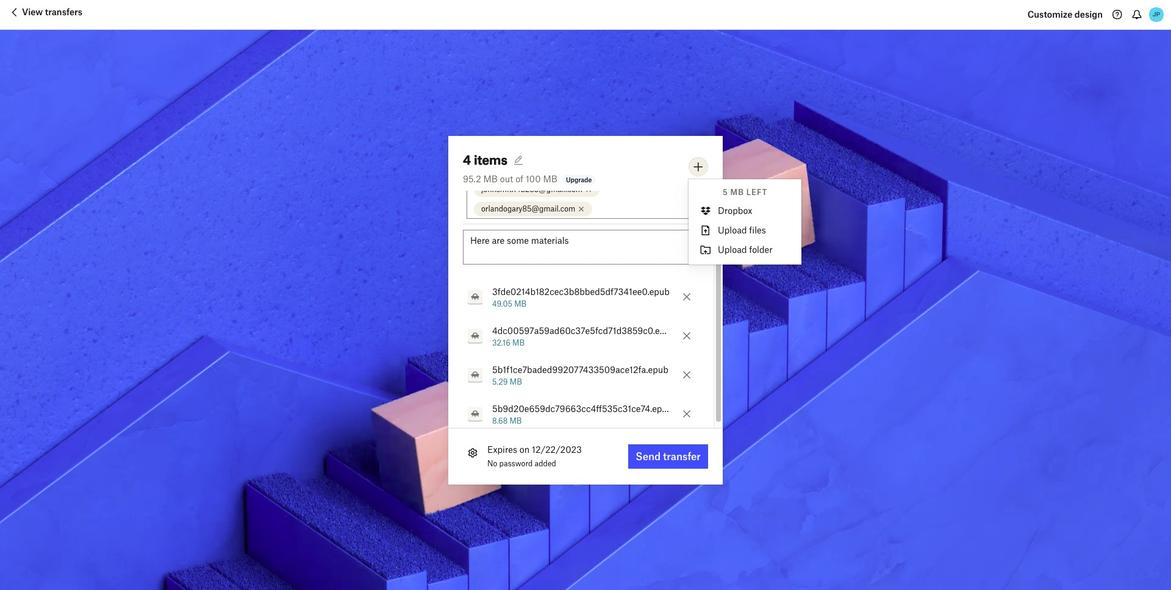 Task type: locate. For each thing, give the bounding box(es) containing it.
5b1f1ce7baded992077433509ace12fa.epub
[[492, 365, 669, 375]]

Add a message text field
[[463, 230, 699, 265]]

items
[[474, 152, 508, 168]]

1 upload from the top
[[718, 225, 747, 236]]

8.68
[[492, 416, 508, 426]]

2 upload from the top
[[718, 245, 747, 255]]

upload folder
[[718, 245, 773, 255]]

4dc00597a59ad60c37e5fcd71d3859c0.epub row
[[449, 316, 714, 355]]

mb right 5
[[731, 188, 744, 197]]

5.29
[[492, 377, 508, 387]]

5b1f1ce7baded992077433509ace12fa.epub row
[[449, 355, 714, 395]]

mb left out
[[484, 174, 498, 184]]

expires on 12/22/2023 no password added
[[488, 445, 582, 468]]

None text field
[[595, 202, 692, 216]]

4dc00597a59ad60c37e5fcd71d3859c0.epub cell
[[463, 324, 677, 348]]

4 items
[[463, 152, 508, 168]]

95.2
[[463, 174, 481, 184]]

mb right 100 on the left top of page
[[543, 174, 558, 184]]

upload
[[718, 225, 747, 236], [718, 245, 747, 255]]

100
[[526, 174, 541, 184]]

mb right 8.68
[[510, 416, 522, 426]]

upload inside "menu item"
[[718, 225, 747, 236]]

mb right 5.29 at the bottom left of page
[[510, 377, 522, 387]]

5 mb left
[[723, 188, 768, 197]]

mb right 49.05
[[515, 299, 527, 308]]

johnsmith43233@gmail.com
[[481, 185, 583, 194]]

4dc00597a59ad60c37e5fcd71d3859c0.epub 32.16 mb
[[492, 326, 676, 348]]

32.16
[[492, 338, 511, 348]]

5b9d20e659dc79663cc4ff535c31ce74.epub row
[[449, 395, 714, 434]]

view
[[22, 7, 43, 17]]

send transfer
[[636, 451, 701, 463]]

jp button
[[1147, 5, 1167, 24]]

mb right 32.16
[[513, 338, 525, 348]]

files
[[750, 225, 766, 236]]

upgrade
[[566, 176, 592, 183]]

0 vertical spatial upload
[[718, 225, 747, 236]]

upload for upload folder
[[718, 245, 747, 255]]

mb inside the 5b1f1ce7baded992077433509ace12fa.epub 5.29 mb
[[510, 377, 522, 387]]

mb inside 4dc00597a59ad60c37e5fcd71d3859c0.epub 32.16 mb
[[513, 338, 525, 348]]

mb
[[484, 174, 498, 184], [543, 174, 558, 184], [731, 188, 744, 197], [515, 299, 527, 308], [513, 338, 525, 348], [510, 377, 522, 387], [510, 416, 522, 426]]

1 vertical spatial upload
[[718, 245, 747, 255]]

menu
[[689, 179, 802, 265]]

customize design button
[[1028, 5, 1103, 24]]

design
[[1075, 9, 1103, 20]]

5
[[723, 188, 728, 197]]

5b9d20e659dc79663cc4ff535c31ce74.epub 8.68 mb
[[492, 404, 673, 426]]

49.05
[[492, 299, 513, 308]]

left
[[747, 188, 768, 197]]

orlandogary85@gmail.com button
[[474, 202, 593, 216]]

mb inside 5b9d20e659dc79663cc4ff535c31ce74.epub 8.68 mb
[[510, 416, 522, 426]]

view transfers
[[22, 7, 82, 17]]

upload down the 'dropbox' on the right top of page
[[718, 225, 747, 236]]

upload down 'upload files'
[[718, 245, 747, 255]]

upload folder menu item
[[689, 240, 802, 260]]

3fde0214b182cec3b8bbed5df7341ee0.epub row
[[449, 277, 714, 316]]

upload inside menu item
[[718, 245, 747, 255]]



Task type: describe. For each thing, give the bounding box(es) containing it.
12/22/2023
[[532, 445, 582, 455]]

5b1f1ce7baded992077433509ace12fa.epub cell
[[463, 363, 677, 387]]

3fde0214b182cec3b8bbed5df7341ee0.epub 49.05 mb
[[492, 286, 670, 308]]

upload files menu item
[[689, 221, 802, 240]]

3fde0214b182cec3b8bbed5df7341ee0.epub
[[492, 286, 670, 297]]

view transfers button
[[7, 5, 82, 24]]

customize design
[[1028, 9, 1103, 20]]

johnsmith43233@gmail.com button
[[474, 182, 600, 197]]

upload files
[[718, 225, 766, 236]]

folder
[[750, 245, 773, 255]]

transfers
[[45, 7, 82, 17]]

no
[[488, 459, 498, 468]]

on
[[520, 445, 530, 455]]

5b9d20e659dc79663cc4ff535c31ce74.epub cell
[[463, 402, 677, 426]]

orlandogary85@gmail.com
[[481, 204, 576, 213]]

add files button image
[[691, 160, 706, 174]]

send transfer button
[[629, 445, 708, 469]]

customize
[[1028, 9, 1073, 20]]

4
[[463, 152, 471, 168]]

of
[[516, 174, 524, 184]]

dropbox menu item
[[689, 201, 802, 221]]

5b9d20e659dc79663cc4ff535c31ce74.epub
[[492, 404, 673, 414]]

menu containing dropbox
[[689, 179, 802, 265]]

out
[[500, 174, 513, 184]]

4dc00597a59ad60c37e5fcd71d3859c0.epub
[[492, 326, 676, 336]]

3fde0214b182cec3b8bbed5df7341ee0.epub cell
[[463, 285, 677, 309]]

5b1f1ce7baded992077433509ace12fa.epub 5.29 mb
[[492, 365, 669, 387]]

95.2 mb out of 100 mb
[[463, 174, 558, 184]]

password
[[499, 459, 533, 468]]

dropbox
[[718, 206, 753, 216]]

upload for upload files
[[718, 225, 747, 236]]

jp
[[1153, 10, 1161, 18]]

expires
[[488, 445, 517, 455]]

added
[[535, 459, 556, 468]]

transfer
[[663, 451, 701, 463]]

send
[[636, 451, 661, 463]]

mb inside 3fde0214b182cec3b8bbed5df7341ee0.epub 49.05 mb
[[515, 299, 527, 308]]



Task type: vqa. For each thing, say whether or not it's contained in the screenshot.
5b1f1ce7baded992077433509ace12fa.epub 5.29 MB
yes



